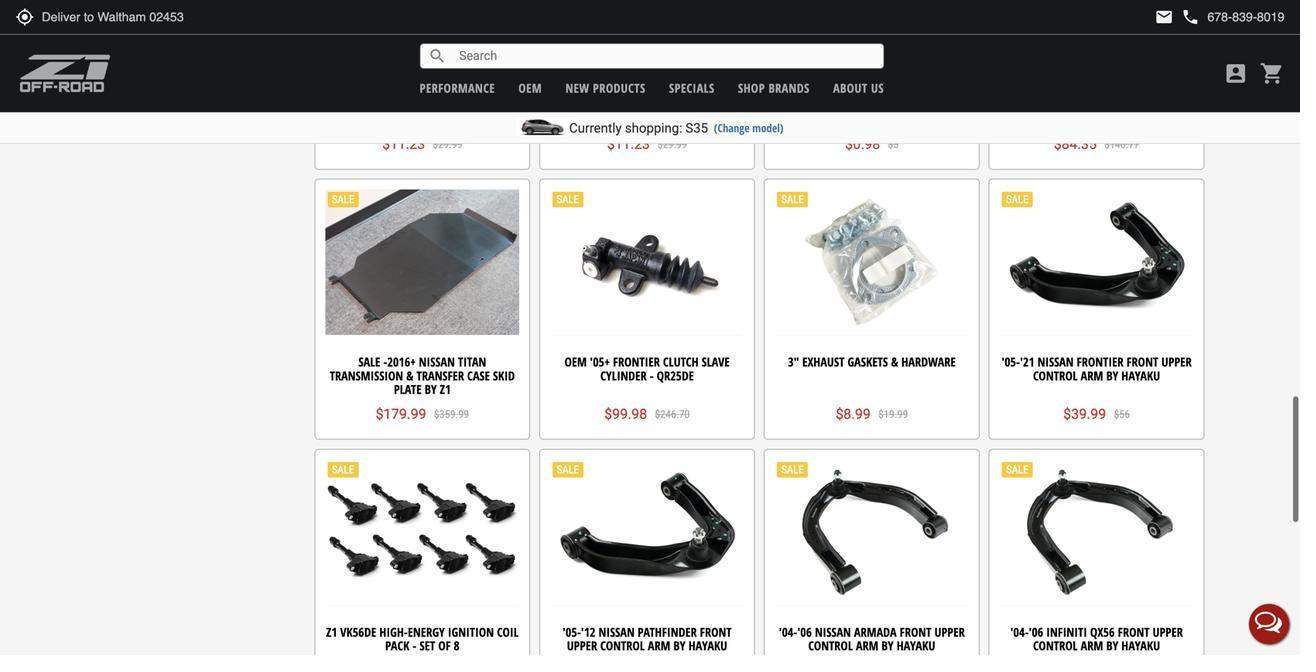 Task type: locate. For each thing, give the bounding box(es) containing it.
armada
[[854, 624, 897, 641]]

nissan right the '17+
[[1148, 89, 1184, 105]]

front inside '05-'21 nissan frontier front upper control arm by hayaku
[[1127, 354, 1158, 370]]

350z
[[431, 89, 454, 105]]

time
[[607, 89, 631, 105]]

z1 inside the z1 vk56de high-energy ignition coil pack - set of 8
[[326, 624, 337, 641]]

front right armada
[[900, 624, 931, 641]]

z1 motorsports logo image
[[19, 54, 111, 93]]

sale for sale - blemished oem '17+ nissan titan outer tie rod ends
[[1010, 89, 1032, 105]]

upper for '05-'12 nissan pathfinder front upper control arm by hayaku
[[567, 638, 597, 654]]

nissan inside '04-'06 nissan armada front upper control arm by hayaku
[[815, 624, 851, 641]]

sale left "blemished" on the right top
[[1010, 89, 1032, 105]]

upper inside '05-'21 nissan frontier front upper control arm by hayaku
[[1161, 354, 1192, 370]]

frontier up '$39.99 $56'
[[1077, 354, 1124, 370]]

0 horizontal spatial $11.23
[[382, 136, 425, 152]]

nissan right '21
[[1038, 354, 1074, 370]]

t- right 350z at the left top of the page
[[457, 89, 466, 105]]

- for sale - z1 time attack 370z t-shirt
[[586, 89, 589, 105]]

sale up currently
[[561, 89, 582, 105]]

z1 left vk56de
[[326, 624, 337, 641]]

upper for '04-'06 infiniti qx56 front upper control arm by hayaku
[[1153, 624, 1183, 641]]

$11.23 down the spec
[[382, 136, 425, 152]]

$19.99
[[878, 408, 908, 421]]

'05-'21 nissan frontier front upper control arm by hayaku
[[1002, 354, 1192, 384]]

hayaku for pathfinder
[[689, 638, 727, 654]]

1 horizontal spatial '04-
[[1010, 624, 1029, 641]]

rod
[[1114, 102, 1134, 119]]

upper inside '05-'12 nissan pathfinder front upper control arm by hayaku
[[567, 638, 597, 654]]

z
[[423, 89, 428, 105]]

sale left 2016+
[[358, 354, 380, 370]]

z1 motorsports exhaust bung plug
[[778, 89, 966, 105]]

arm
[[1081, 367, 1103, 384], [648, 638, 670, 654], [856, 638, 878, 654], [1081, 638, 1103, 654]]

$11.23 down 'shopping:'
[[607, 136, 650, 152]]

1 vertical spatial titan
[[458, 354, 486, 370]]

shop brands
[[738, 80, 810, 96]]

$84.35
[[1054, 136, 1097, 152]]

& left the transfer
[[406, 367, 413, 384]]

by inside '04-'06 nissan armada front upper control arm by hayaku
[[882, 638, 894, 654]]

- up "$179.99"
[[383, 354, 387, 370]]

control left armada
[[808, 638, 853, 654]]

exhaust
[[866, 89, 908, 105], [802, 354, 844, 370]]

by for '05-'21 nissan frontier front upper control arm by hayaku
[[1106, 367, 1118, 384]]

'06 left armada
[[797, 624, 812, 641]]

front inside '05-'12 nissan pathfinder front upper control arm by hayaku
[[700, 624, 732, 641]]

hayaku inside '05-'21 nissan frontier front upper control arm by hayaku
[[1121, 367, 1160, 384]]

0 horizontal spatial '06
[[797, 624, 812, 641]]

shirt left shop
[[706, 89, 734, 105]]

1 vertical spatial '05-
[[563, 624, 581, 641]]

0 horizontal spatial frontier
[[613, 354, 660, 370]]

2 '06 from the left
[[1029, 624, 1043, 641]]

oem inside sale - blemished oem '17+ nissan titan outer tie rod ends
[[1099, 89, 1121, 105]]

sale left the spec
[[352, 89, 374, 105]]

qr25de
[[657, 367, 694, 384]]

by inside '05-'12 nissan pathfinder front upper control arm by hayaku
[[673, 638, 686, 654]]

specials
[[669, 80, 715, 96]]

control right '12
[[600, 638, 645, 654]]

1 horizontal spatial $29.99
[[658, 138, 687, 151]]

'05+
[[590, 354, 610, 370]]

'05- for '12
[[563, 624, 581, 641]]

z1 up "$359.99"
[[440, 381, 451, 398]]

nissan right '12
[[599, 624, 635, 641]]

0 horizontal spatial t-
[[457, 89, 466, 105]]

front right qx56 on the right
[[1118, 624, 1150, 641]]

'05-
[[1002, 354, 1020, 370], [563, 624, 581, 641]]

sale for sale - z1 spec z 350z t-shirt
[[352, 89, 374, 105]]

blemished
[[1042, 89, 1096, 105]]

front right the pathfinder on the bottom
[[700, 624, 732, 641]]

-
[[377, 89, 381, 105], [586, 89, 589, 105], [1035, 89, 1039, 105], [383, 354, 387, 370], [650, 367, 654, 384], [413, 638, 416, 654]]

sale inside sale -2016+ nissan titan transmission & transfer case skid plate by z1
[[358, 354, 380, 370]]

- inside sale -2016+ nissan titan transmission & transfer case skid plate by z1
[[383, 354, 387, 370]]

vk56de
[[340, 624, 376, 641]]

titan left skid
[[458, 354, 486, 370]]

nissan inside '05-'21 nissan frontier front upper control arm by hayaku
[[1038, 354, 1074, 370]]

0 horizontal spatial '04-
[[779, 624, 797, 641]]

nissan left armada
[[815, 624, 851, 641]]

sale - z1 time attack 370z t-shirt
[[561, 89, 734, 105]]

- for sale - blemished oem '17+ nissan titan outer tie rod ends
[[1035, 89, 1039, 105]]

1 horizontal spatial $11.23
[[607, 136, 650, 152]]

front
[[1127, 354, 1158, 370], [700, 624, 732, 641], [900, 624, 931, 641], [1118, 624, 1150, 641]]

1 horizontal spatial oem
[[565, 354, 587, 370]]

$11.23 $29.99
[[607, 136, 687, 152]]

control inside '04-'06 nissan armada front upper control arm by hayaku
[[808, 638, 853, 654]]

star star star star star $11.23 $29.99
[[382, 115, 462, 152]]

1 horizontal spatial frontier
[[1077, 354, 1124, 370]]

by inside '05-'21 nissan frontier front upper control arm by hayaku
[[1106, 367, 1118, 384]]

- inside oem '05+ frontier clutch slave cylinder - qr25de
[[650, 367, 654, 384]]

arm inside '04-'06 nissan armada front upper control arm by hayaku
[[856, 638, 878, 654]]

shop brands link
[[738, 80, 810, 96]]

1 t- from the left
[[457, 89, 466, 105]]

nissan for '05-'21 nissan frontier front upper control arm by hayaku
[[1038, 354, 1074, 370]]

'05- for '21
[[1002, 354, 1020, 370]]

oem left 'new'
[[518, 80, 542, 96]]

1 '06 from the left
[[797, 624, 812, 641]]

by
[[1106, 367, 1118, 384], [425, 381, 437, 398], [673, 638, 686, 654], [882, 638, 894, 654], [1106, 638, 1118, 654]]

energy
[[408, 624, 445, 641]]

oem for oem '05+ frontier clutch slave cylinder - qr25de
[[565, 354, 587, 370]]

shirt for sale - z1 spec z 350z t-shirt
[[466, 89, 493, 105]]

arm inside '05-'12 nissan pathfinder front upper control arm by hayaku
[[648, 638, 670, 654]]

front for pathfinder
[[700, 624, 732, 641]]

upper inside '04-'06 infiniti qx56 front upper control arm by hayaku
[[1153, 624, 1183, 641]]

front up $56
[[1127, 354, 1158, 370]]

s35
[[686, 120, 708, 136]]

1 shirt from the left
[[466, 89, 493, 105]]

oem link
[[518, 80, 542, 96]]

4 star from the left
[[430, 115, 446, 130]]

nissan right 2016+
[[419, 354, 455, 370]]

&
[[891, 354, 898, 370], [406, 367, 413, 384]]

us
[[871, 80, 884, 96]]

- left set
[[413, 638, 416, 654]]

gaskets
[[848, 354, 888, 370]]

oem left the '17+
[[1099, 89, 1121, 105]]

control inside '05-'21 nissan frontier front upper control arm by hayaku
[[1033, 367, 1078, 384]]

pathfinder
[[638, 624, 697, 641]]

shirt right 350z at the left top of the page
[[466, 89, 493, 105]]

2 $29.99 from the left
[[658, 138, 687, 151]]

'04- inside '04-'06 nissan armada front upper control arm by hayaku
[[779, 624, 797, 641]]

1 horizontal spatial titan
[[1031, 102, 1059, 119]]

sale for sale - z1 time attack 370z t-shirt
[[561, 89, 582, 105]]

1 $29.99 from the left
[[433, 138, 462, 151]]

$140.77
[[1104, 138, 1139, 151]]

'06 for infiniti
[[1029, 624, 1043, 641]]

2 frontier from the left
[[1077, 354, 1124, 370]]

0 vertical spatial '05-
[[1002, 354, 1020, 370]]

control inside '04-'06 infiniti qx56 front upper control arm by hayaku
[[1033, 638, 1078, 654]]

2 star from the left
[[399, 115, 415, 130]]

nissan
[[1148, 89, 1184, 105], [419, 354, 455, 370], [1038, 354, 1074, 370], [599, 624, 635, 641], [815, 624, 851, 641]]

transmission
[[330, 367, 403, 384]]

1 '04- from the left
[[779, 624, 797, 641]]

$29.99 inside $11.23 $29.99
[[658, 138, 687, 151]]

titan left outer
[[1031, 102, 1059, 119]]

titan inside sale -2016+ nissan titan transmission & transfer case skid plate by z1
[[458, 354, 486, 370]]

1 $11.23 from the left
[[382, 136, 425, 152]]

titan inside sale - blemished oem '17+ nissan titan outer tie rod ends
[[1031, 102, 1059, 119]]

'05- inside '05-'12 nissan pathfinder front upper control arm by hayaku
[[563, 624, 581, 641]]

'05-'12 nissan pathfinder front upper control arm by hayaku
[[563, 624, 732, 654]]

0 horizontal spatial titan
[[458, 354, 486, 370]]

'06
[[797, 624, 812, 641], [1029, 624, 1043, 641]]

frontier right '05+
[[613, 354, 660, 370]]

2 shirt from the left
[[706, 89, 734, 105]]

0 horizontal spatial &
[[406, 367, 413, 384]]

1 horizontal spatial '06
[[1029, 624, 1043, 641]]

'17+
[[1124, 89, 1145, 105]]

cylinder
[[600, 367, 647, 384]]

plug
[[942, 89, 966, 105]]

frontier
[[613, 354, 660, 370], [1077, 354, 1124, 370]]

1 horizontal spatial t-
[[697, 89, 706, 105]]

sale for sale -2016+ nissan titan transmission & transfer case skid plate by z1
[[358, 354, 380, 370]]

0 horizontal spatial '05-
[[563, 624, 581, 641]]

sale inside sale - blemished oem '17+ nissan titan outer tie rod ends
[[1010, 89, 1032, 105]]

front for qx56
[[1118, 624, 1150, 641]]

hayaku inside '04-'06 nissan armada front upper control arm by hayaku
[[897, 638, 935, 654]]

nissan inside '05-'12 nissan pathfinder front upper control arm by hayaku
[[599, 624, 635, 641]]

shirt
[[466, 89, 493, 105], [706, 89, 734, 105]]

hayaku inside '04-'06 infiniti qx56 front upper control arm by hayaku
[[1121, 638, 1160, 654]]

t- right 370z
[[697, 89, 706, 105]]

'06 inside '04-'06 nissan armada front upper control arm by hayaku
[[797, 624, 812, 641]]

hayaku for frontier
[[1121, 367, 1160, 384]]

2 horizontal spatial oem
[[1099, 89, 1121, 105]]

star
[[384, 115, 399, 130], [399, 115, 415, 130], [415, 115, 430, 130], [430, 115, 446, 130], [446, 115, 461, 130]]

phone
[[1181, 8, 1200, 26]]

'06 inside '04-'06 infiniti qx56 front upper control arm by hayaku
[[1029, 624, 1043, 641]]

oem left '05+
[[565, 354, 587, 370]]

- for sale - z1 spec z 350z t-shirt
[[377, 89, 381, 105]]

control left qx56 on the right
[[1033, 638, 1078, 654]]

& right gaskets
[[891, 354, 898, 370]]

$29.99 down 350z at the left top of the page
[[433, 138, 462, 151]]

Search search field
[[447, 44, 883, 68]]

upper inside '04-'06 nissan armada front upper control arm by hayaku
[[935, 624, 965, 641]]

0 horizontal spatial shirt
[[466, 89, 493, 105]]

hayaku for armada
[[897, 638, 935, 654]]

- left qr25de
[[650, 367, 654, 384]]

front inside '04-'06 nissan armada front upper control arm by hayaku
[[900, 624, 931, 641]]

hayaku inside '05-'12 nissan pathfinder front upper control arm by hayaku
[[689, 638, 727, 654]]

oem
[[518, 80, 542, 96], [1099, 89, 1121, 105], [565, 354, 587, 370]]

infiniti
[[1046, 624, 1087, 641]]

$29.99 down currently shopping: s35 (change model)
[[658, 138, 687, 151]]

'12
[[581, 624, 596, 641]]

by inside sale -2016+ nissan titan transmission & transfer case skid plate by z1
[[425, 381, 437, 398]]

1 horizontal spatial exhaust
[[866, 89, 908, 105]]

sale
[[352, 89, 374, 105], [561, 89, 582, 105], [1010, 89, 1032, 105], [358, 354, 380, 370]]

arm inside '05-'21 nissan frontier front upper control arm by hayaku
[[1081, 367, 1103, 384]]

2 '04- from the left
[[1010, 624, 1029, 641]]

oem inside oem '05+ frontier clutch slave cylinder - qr25de
[[565, 354, 587, 370]]

'04- inside '04-'06 infiniti qx56 front upper control arm by hayaku
[[1010, 624, 1029, 641]]

front for frontier
[[1127, 354, 1158, 370]]

$8.99 $19.99
[[836, 406, 908, 423]]

nissan inside sale -2016+ nissan titan transmission & transfer case skid plate by z1
[[419, 354, 455, 370]]

control up "$39.99"
[[1033, 367, 1078, 384]]

0 vertical spatial titan
[[1031, 102, 1059, 119]]

arm for qx56
[[1081, 638, 1103, 654]]

control inside '05-'12 nissan pathfinder front upper control arm by hayaku
[[600, 638, 645, 654]]

oem '05+ frontier clutch slave cylinder - qr25de
[[565, 354, 730, 384]]

'06 left infiniti
[[1029, 624, 1043, 641]]

- left "blemished" on the right top
[[1035, 89, 1039, 105]]

1 horizontal spatial shirt
[[706, 89, 734, 105]]

control
[[1033, 367, 1078, 384], [600, 638, 645, 654], [808, 638, 853, 654], [1033, 638, 1078, 654]]

z1
[[384, 89, 395, 105], [593, 89, 604, 105], [778, 89, 789, 105], [440, 381, 451, 398], [326, 624, 337, 641]]

'05- inside '05-'21 nissan frontier front upper control arm by hayaku
[[1002, 354, 1020, 370]]

- left the spec
[[377, 89, 381, 105]]

2016+
[[387, 354, 416, 370]]

t- for 370z
[[697, 89, 706, 105]]

- inside sale - blemished oem '17+ nissan titan outer tie rod ends
[[1035, 89, 1039, 105]]

1 vertical spatial exhaust
[[802, 354, 844, 370]]

model)
[[752, 120, 784, 135]]

front inside '04-'06 infiniti qx56 front upper control arm by hayaku
[[1118, 624, 1150, 641]]

titan
[[1031, 102, 1059, 119], [458, 354, 486, 370]]

$11.23
[[382, 136, 425, 152], [607, 136, 650, 152]]

pack
[[385, 638, 409, 654]]

1 frontier from the left
[[613, 354, 660, 370]]

2 t- from the left
[[697, 89, 706, 105]]

phone link
[[1181, 8, 1285, 26]]

z1 left the spec
[[384, 89, 395, 105]]

0 vertical spatial exhaust
[[866, 89, 908, 105]]

arm inside '04-'06 infiniti qx56 front upper control arm by hayaku
[[1081, 638, 1103, 654]]

0 horizontal spatial $29.99
[[433, 138, 462, 151]]

by inside '04-'06 infiniti qx56 front upper control arm by hayaku
[[1106, 638, 1118, 654]]

hayaku
[[1121, 367, 1160, 384], [689, 638, 727, 654], [897, 638, 935, 654], [1121, 638, 1160, 654]]

0 horizontal spatial exhaust
[[802, 354, 844, 370]]

$179.99 $359.99
[[376, 406, 469, 423]]

0 horizontal spatial oem
[[518, 80, 542, 96]]

1 horizontal spatial '05-
[[1002, 354, 1020, 370]]

mail phone
[[1155, 8, 1200, 26]]

3 star from the left
[[415, 115, 430, 130]]

- left "time" at the left of the page
[[586, 89, 589, 105]]



Task type: describe. For each thing, give the bounding box(es) containing it.
nissan inside sale - blemished oem '17+ nissan titan outer tie rod ends
[[1148, 89, 1184, 105]]

(change
[[714, 120, 750, 135]]

control for frontier
[[1033, 367, 1078, 384]]

attack
[[634, 89, 669, 105]]

performance
[[420, 80, 495, 96]]

1 horizontal spatial &
[[891, 354, 898, 370]]

sale - blemished oem '17+ nissan titan outer tie rod ends
[[1010, 89, 1184, 119]]

set
[[420, 638, 435, 654]]

3"
[[788, 354, 799, 370]]

skid
[[493, 367, 515, 384]]

$179.99
[[376, 406, 426, 423]]

$11.23 inside star star star star star $11.23 $29.99
[[382, 136, 425, 152]]

motorsports
[[792, 89, 862, 105]]

control for pathfinder
[[600, 638, 645, 654]]

'04-'06 nissan armada front upper control arm by hayaku
[[779, 624, 965, 654]]

sale - z1 spec z 350z t-shirt
[[352, 89, 493, 105]]

ends
[[1137, 102, 1162, 119]]

z1 vk56de high-energy ignition coil pack - set of 8
[[326, 624, 519, 654]]

frontier inside oem '05+ frontier clutch slave cylinder - qr25de
[[613, 354, 660, 370]]

my_location
[[15, 8, 34, 26]]

shop
[[738, 80, 765, 96]]

front for armada
[[900, 624, 931, 641]]

by for '04-'06 nissan armada front upper control arm by hayaku
[[882, 638, 894, 654]]

upper for '05-'21 nissan frontier front upper control arm by hayaku
[[1161, 354, 1192, 370]]

'06 for nissan
[[797, 624, 812, 641]]

transfer
[[417, 367, 464, 384]]

new
[[565, 80, 589, 96]]

slave
[[702, 354, 730, 370]]

t- for 350z
[[457, 89, 466, 105]]

by for '05-'12 nissan pathfinder front upper control arm by hayaku
[[673, 638, 686, 654]]

frontier inside '05-'21 nissan frontier front upper control arm by hayaku
[[1077, 354, 1124, 370]]

3" exhaust gaskets & hardware
[[788, 354, 956, 370]]

oem for oem link
[[518, 80, 542, 96]]

search
[[428, 47, 447, 65]]

currently shopping: s35 (change model)
[[569, 120, 784, 136]]

tie
[[1096, 102, 1111, 119]]

2 $11.23 from the left
[[607, 136, 650, 152]]

shopping_cart
[[1260, 61, 1285, 86]]

hardware
[[901, 354, 956, 370]]

new products link
[[565, 80, 646, 96]]

spec
[[398, 89, 420, 105]]

clutch
[[663, 354, 699, 370]]

$359.99
[[434, 408, 469, 421]]

1 star from the left
[[384, 115, 399, 130]]

$39.99 $56
[[1063, 406, 1130, 423]]

control for qx56
[[1033, 638, 1078, 654]]

$8.99
[[836, 406, 871, 423]]

arm for pathfinder
[[648, 638, 670, 654]]

$29.99 inside star star star star star $11.23 $29.99
[[433, 138, 462, 151]]

arm for armada
[[856, 638, 878, 654]]

$99.98
[[604, 406, 647, 423]]

'04- for '04-'06 nissan armada front upper control arm by hayaku
[[779, 624, 797, 641]]

$99.98 $246.70
[[604, 406, 690, 423]]

arm for frontier
[[1081, 367, 1103, 384]]

8
[[454, 638, 460, 654]]

upper for '04-'06 nissan armada front upper control arm by hayaku
[[935, 624, 965, 641]]

plate
[[394, 381, 422, 398]]

$39.99
[[1063, 406, 1106, 423]]

'04-'06 infiniti qx56 front upper control arm by hayaku
[[1010, 624, 1183, 654]]

about us
[[833, 80, 884, 96]]

by for '04-'06 infiniti qx56 front upper control arm by hayaku
[[1106, 638, 1118, 654]]

outer
[[1062, 102, 1093, 119]]

$84.35 $140.77
[[1054, 136, 1139, 152]]

account_box link
[[1220, 61, 1252, 86]]

case
[[467, 367, 490, 384]]

z1 inside sale -2016+ nissan titan transmission & transfer case skid plate by z1
[[440, 381, 451, 398]]

'04- for '04-'06 infiniti qx56 front upper control arm by hayaku
[[1010, 624, 1029, 641]]

& inside sale -2016+ nissan titan transmission & transfer case skid plate by z1
[[406, 367, 413, 384]]

hayaku for qx56
[[1121, 638, 1160, 654]]

currently
[[569, 120, 622, 136]]

about us link
[[833, 80, 884, 96]]

$5
[[888, 138, 899, 151]]

nissan for '04-'06 nissan armada front upper control arm by hayaku
[[815, 624, 851, 641]]

high-
[[379, 624, 408, 641]]

ignition
[[448, 624, 494, 641]]

account_box
[[1223, 61, 1248, 86]]

shirt for sale - z1 time attack 370z t-shirt
[[706, 89, 734, 105]]

shopping_cart link
[[1256, 61, 1285, 86]]

new products
[[565, 80, 646, 96]]

specials link
[[669, 80, 715, 96]]

sale -2016+ nissan titan transmission & transfer case skid plate by z1
[[330, 354, 515, 398]]

control for armada
[[808, 638, 853, 654]]

products
[[593, 80, 646, 96]]

5 star from the left
[[446, 115, 461, 130]]

- inside the z1 vk56de high-energy ignition coil pack - set of 8
[[413, 638, 416, 654]]

mail link
[[1155, 8, 1173, 26]]

qx56
[[1090, 624, 1115, 641]]

370z
[[672, 89, 694, 105]]

about
[[833, 80, 868, 96]]

z1 left "time" at the left of the page
[[593, 89, 604, 105]]

bung
[[911, 89, 938, 105]]

nissan for '05-'12 nissan pathfinder front upper control arm by hayaku
[[599, 624, 635, 641]]

- for sale -2016+ nissan titan transmission & transfer case skid plate by z1
[[383, 354, 387, 370]]

mail
[[1155, 8, 1173, 26]]

$0.98
[[845, 136, 880, 152]]

'21
[[1020, 354, 1035, 370]]

$246.70
[[655, 408, 690, 421]]

of
[[438, 638, 451, 654]]

$56
[[1114, 408, 1130, 421]]

$0.98 $5
[[845, 136, 899, 152]]

z1 right shop
[[778, 89, 789, 105]]

coil
[[497, 624, 519, 641]]

performance link
[[420, 80, 495, 96]]

shopping:
[[625, 120, 682, 136]]

brands
[[769, 80, 810, 96]]



Task type: vqa. For each thing, say whether or not it's contained in the screenshot.


